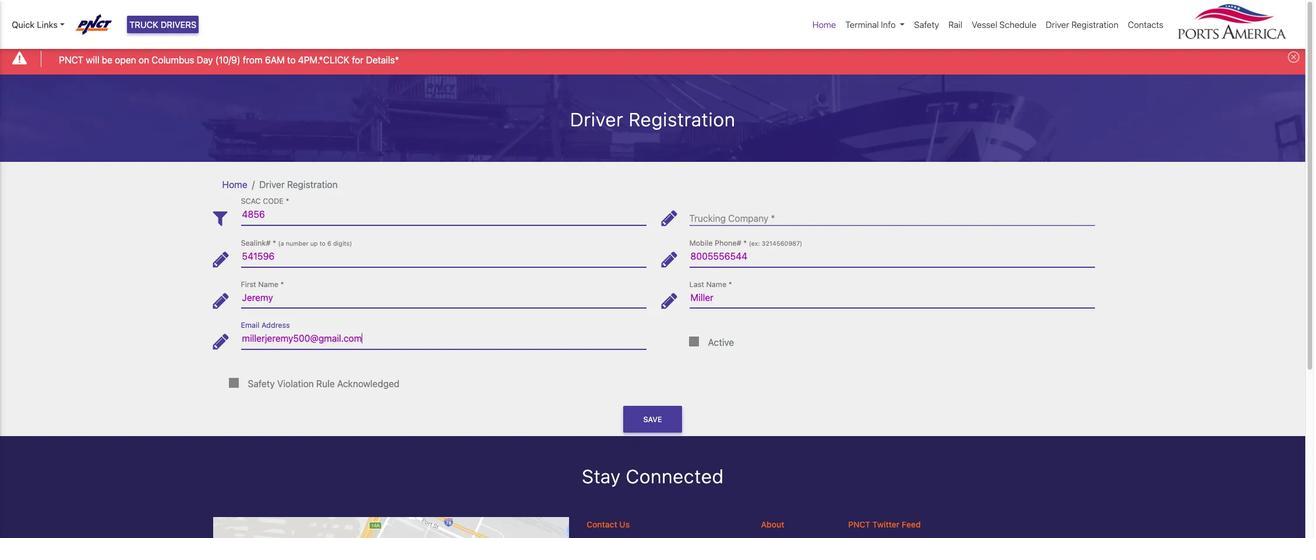 Task type: vqa. For each thing, say whether or not it's contained in the screenshot.
Safety Link
yes



Task type: describe. For each thing, give the bounding box(es) containing it.
driver registration inside 'link'
[[1046, 19, 1119, 30]]

first
[[241, 280, 256, 289]]

scac
[[241, 197, 261, 206]]

drivers
[[161, 19, 197, 30]]

1 vertical spatial home link
[[222, 179, 247, 190]]

1 horizontal spatial home link
[[808, 13, 841, 36]]

contact
[[587, 520, 618, 530]]

save
[[644, 415, 662, 424]]

code
[[263, 197, 284, 206]]

email address
[[241, 321, 290, 330]]

acknowledged
[[337, 379, 400, 389]]

vessel schedule
[[972, 19, 1037, 30]]

rule
[[316, 379, 335, 389]]

0 horizontal spatial registration
[[287, 179, 338, 190]]

to inside alert
[[287, 55, 296, 65]]

contact us
[[587, 520, 630, 530]]

1 horizontal spatial home
[[813, 19, 836, 30]]

day
[[197, 55, 213, 65]]

safety link
[[910, 13, 944, 36]]

close image
[[1289, 51, 1300, 63]]

driver inside 'link'
[[1046, 19, 1070, 30]]

* left (a
[[273, 239, 276, 248]]

pnct for pnct will be open on columbus day (10/9) from 6am to 4pm.*click for details*
[[59, 55, 83, 65]]

number
[[286, 240, 309, 247]]

scac code *
[[241, 197, 289, 206]]

(10/9)
[[215, 55, 241, 65]]

truck drivers
[[129, 19, 197, 30]]

active
[[708, 338, 734, 348]]

6
[[327, 240, 332, 247]]

driver registration link
[[1042, 13, 1124, 36]]

to inside sealink# * (a number up to 6 digits)
[[320, 240, 326, 247]]

mobile
[[690, 239, 713, 248]]

first name *
[[241, 280, 284, 289]]

email
[[241, 321, 260, 330]]

* for scac code *
[[286, 197, 289, 206]]

from
[[243, 55, 263, 65]]

columbus
[[152, 55, 194, 65]]

pnct will be open on columbus day (10/9) from 6am to 4pm.*click for details* link
[[59, 53, 399, 67]]

name for last
[[707, 280, 727, 289]]

truck drivers link
[[127, 16, 199, 33]]

be
[[102, 55, 113, 65]]

last name *
[[690, 280, 732, 289]]

Trucking Company * text field
[[690, 204, 1095, 226]]

contacts link
[[1124, 13, 1169, 36]]

will
[[86, 55, 99, 65]]

1 horizontal spatial registration
[[629, 108, 736, 130]]

* for trucking company *
[[771, 214, 775, 224]]

Last Name * text field
[[690, 287, 1095, 309]]

schedule
[[1000, 19, 1037, 30]]

trucking
[[690, 214, 726, 224]]

* for mobile phone# * (ex: 3214560987)
[[744, 239, 747, 248]]

* for last name *
[[729, 280, 732, 289]]

1 vertical spatial driver
[[570, 108, 624, 130]]

rail link
[[944, 13, 968, 36]]

address
[[262, 321, 290, 330]]

open
[[115, 55, 136, 65]]

6am
[[265, 55, 285, 65]]

violation
[[277, 379, 314, 389]]

quick links link
[[12, 18, 65, 31]]

connected
[[626, 466, 724, 488]]

twitter
[[873, 520, 900, 530]]

terminal
[[846, 19, 879, 30]]

safety for safety
[[915, 19, 940, 30]]



Task type: locate. For each thing, give the bounding box(es) containing it.
0 horizontal spatial safety
[[248, 379, 275, 389]]

trucking company *
[[690, 214, 775, 224]]

info
[[881, 19, 896, 30]]

to right 6am
[[287, 55, 296, 65]]

2 vertical spatial driver registration
[[259, 179, 338, 190]]

pnct for pnct twitter feed
[[849, 520, 871, 530]]

vessel
[[972, 19, 998, 30]]

vessel schedule link
[[968, 13, 1042, 36]]

1 vertical spatial to
[[320, 240, 326, 247]]

to left 6
[[320, 240, 326, 247]]

1 vertical spatial safety
[[248, 379, 275, 389]]

mobile phone# * (ex: 3214560987)
[[690, 239, 803, 248]]

last
[[690, 280, 704, 289]]

* right last
[[729, 280, 732, 289]]

0 vertical spatial driver
[[1046, 19, 1070, 30]]

1 horizontal spatial driver registration
[[570, 108, 736, 130]]

* left (ex:
[[744, 239, 747, 248]]

1 horizontal spatial name
[[707, 280, 727, 289]]

home left terminal
[[813, 19, 836, 30]]

terminal info
[[846, 19, 896, 30]]

name for first
[[258, 280, 279, 289]]

None text field
[[690, 246, 1095, 267]]

4pm.*click
[[298, 55, 350, 65]]

name right first
[[258, 280, 279, 289]]

registration inside 'link'
[[1072, 19, 1119, 30]]

pnct inside alert
[[59, 55, 83, 65]]

safety left rail
[[915, 19, 940, 30]]

None text field
[[241, 246, 647, 267]]

pnct left 'twitter'
[[849, 520, 871, 530]]

0 horizontal spatial driver
[[259, 179, 285, 190]]

home link
[[808, 13, 841, 36], [222, 179, 247, 190]]

1 vertical spatial driver registration
[[570, 108, 736, 130]]

safety
[[915, 19, 940, 30], [248, 379, 275, 389]]

* for first name *
[[281, 280, 284, 289]]

1 vertical spatial home
[[222, 179, 247, 190]]

sealink#
[[241, 239, 271, 248]]

pnct
[[59, 55, 83, 65], [849, 520, 871, 530]]

safety left violation
[[248, 379, 275, 389]]

0 horizontal spatial to
[[287, 55, 296, 65]]

0 vertical spatial home
[[813, 19, 836, 30]]

(ex:
[[749, 240, 760, 247]]

pnct will be open on columbus day (10/9) from 6am to 4pm.*click for details* alert
[[0, 43, 1306, 74]]

home link left terminal
[[808, 13, 841, 36]]

2 vertical spatial driver
[[259, 179, 285, 190]]

registration
[[1072, 19, 1119, 30], [629, 108, 736, 130], [287, 179, 338, 190]]

3214560987)
[[762, 240, 803, 247]]

driver registration
[[1046, 19, 1119, 30], [570, 108, 736, 130], [259, 179, 338, 190]]

rail
[[949, 19, 963, 30]]

* right first
[[281, 280, 284, 289]]

for
[[352, 55, 364, 65]]

2 horizontal spatial driver
[[1046, 19, 1070, 30]]

phone#
[[715, 239, 742, 248]]

name
[[258, 280, 279, 289], [707, 280, 727, 289]]

driver
[[1046, 19, 1070, 30], [570, 108, 624, 130], [259, 179, 285, 190]]

contacts
[[1128, 19, 1164, 30]]

0 horizontal spatial driver registration
[[259, 179, 338, 190]]

home link up scac
[[222, 179, 247, 190]]

1 horizontal spatial to
[[320, 240, 326, 247]]

truck
[[129, 19, 158, 30]]

0 horizontal spatial home
[[222, 179, 247, 190]]

0 vertical spatial registration
[[1072, 19, 1119, 30]]

sealink# * (a number up to 6 digits)
[[241, 239, 352, 248]]

terminal info link
[[841, 13, 910, 36]]

0 vertical spatial safety
[[915, 19, 940, 30]]

1 vertical spatial pnct
[[849, 520, 871, 530]]

to
[[287, 55, 296, 65], [320, 240, 326, 247]]

1 horizontal spatial pnct
[[849, 520, 871, 530]]

2 horizontal spatial registration
[[1072, 19, 1119, 30]]

about
[[761, 520, 785, 530]]

1 name from the left
[[258, 280, 279, 289]]

digits)
[[333, 240, 352, 247]]

pnct twitter feed
[[849, 520, 921, 530]]

us
[[620, 520, 630, 530]]

Email Address text field
[[241, 328, 647, 350]]

(a
[[278, 240, 284, 247]]

2 name from the left
[[707, 280, 727, 289]]

0 horizontal spatial pnct
[[59, 55, 83, 65]]

safety for safety violation rule acknowledged
[[248, 379, 275, 389]]

on
[[139, 55, 149, 65]]

*
[[286, 197, 289, 206], [771, 214, 775, 224], [273, 239, 276, 248], [744, 239, 747, 248], [281, 280, 284, 289], [729, 280, 732, 289]]

0 vertical spatial driver registration
[[1046, 19, 1119, 30]]

save button
[[624, 406, 682, 433]]

pnct will be open on columbus day (10/9) from 6am to 4pm.*click for details*
[[59, 55, 399, 65]]

0 vertical spatial to
[[287, 55, 296, 65]]

2 vertical spatial registration
[[287, 179, 338, 190]]

stay connected
[[582, 466, 724, 488]]

1 horizontal spatial driver
[[570, 108, 624, 130]]

up
[[310, 240, 318, 247]]

home
[[813, 19, 836, 30], [222, 179, 247, 190]]

quick links
[[12, 19, 58, 30]]

links
[[37, 19, 58, 30]]

1 horizontal spatial safety
[[915, 19, 940, 30]]

0 horizontal spatial name
[[258, 280, 279, 289]]

* right company at the right top of page
[[771, 214, 775, 224]]

quick
[[12, 19, 35, 30]]

feed
[[902, 520, 921, 530]]

0 vertical spatial home link
[[808, 13, 841, 36]]

* right code
[[286, 197, 289, 206]]

pnct left will
[[59, 55, 83, 65]]

0 horizontal spatial home link
[[222, 179, 247, 190]]

safety violation rule acknowledged
[[248, 379, 400, 389]]

home up scac
[[222, 179, 247, 190]]

stay
[[582, 466, 621, 488]]

1 vertical spatial registration
[[629, 108, 736, 130]]

safety inside safety link
[[915, 19, 940, 30]]

name right last
[[707, 280, 727, 289]]

company
[[729, 214, 769, 224]]

details*
[[366, 55, 399, 65]]

0 vertical spatial pnct
[[59, 55, 83, 65]]

SCAC CODE * search field
[[241, 204, 647, 226]]

2 horizontal spatial driver registration
[[1046, 19, 1119, 30]]

First Name * text field
[[241, 287, 647, 309]]



